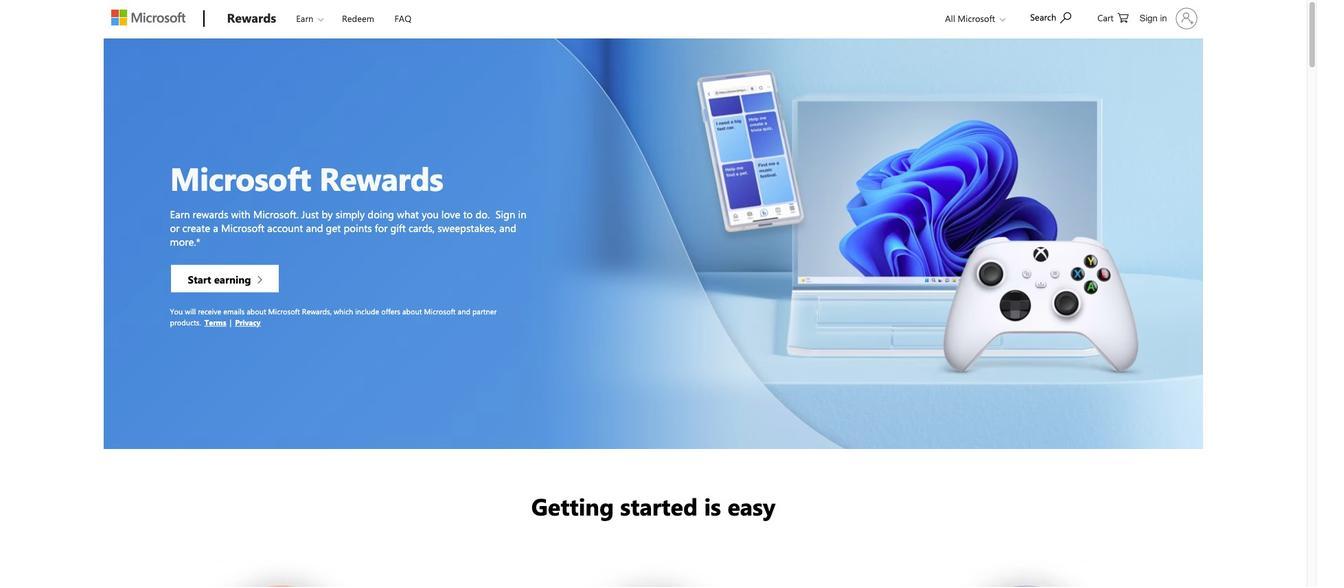 Task type: describe. For each thing, give the bounding box(es) containing it.
earning
[[214, 273, 251, 286]]

microsoft left partner
[[424, 306, 456, 316]]

you
[[170, 306, 183, 316]]

start earning link
[[171, 265, 279, 292]]

terms
[[205, 317, 226, 327]]

all microsoft
[[945, 12, 995, 24]]

rewards link
[[220, 1, 283, 38]]

rewards
[[193, 207, 228, 221]]

gift
[[391, 221, 406, 235]]

2 horizontal spatial and
[[499, 221, 517, 235]]

cart link
[[1098, 1, 1129, 34]]

earn button
[[285, 1, 335, 36]]

search
[[1030, 11, 1057, 23]]

to
[[463, 207, 473, 221]]

with
[[231, 207, 250, 221]]

doing
[[368, 207, 394, 221]]

rewards inside "main content"
[[319, 157, 443, 199]]

search button
[[1024, 2, 1078, 32]]

|
[[230, 317, 232, 327]]

just
[[302, 207, 319, 221]]

start earning
[[188, 273, 251, 286]]

by
[[322, 207, 333, 221]]

a
[[213, 221, 218, 235]]

0 horizontal spatial and
[[306, 221, 323, 235]]

sweepstakes,
[[438, 221, 497, 235]]

earn rewards with microsoft. just by simply doing what you love to do.  sign in or create a microsoft account and get points for gift cards, sweepstakes, and more.*
[[170, 207, 527, 249]]

account
[[267, 221, 303, 235]]

start
[[188, 273, 211, 286]]

privacy
[[235, 317, 261, 327]]

earn for earn rewards with microsoft. just by simply doing what you love to do.  sign in or create a microsoft account and get points for gift cards, sweepstakes, and more.*
[[170, 207, 190, 221]]

you
[[422, 207, 439, 221]]

microsoft inside dropdown button
[[958, 12, 995, 24]]

sign in
[[1140, 13, 1167, 23]]

1 about from the left
[[247, 306, 266, 316]]

redeem
[[342, 12, 374, 24]]

2 about from the left
[[402, 306, 422, 316]]

products.
[[170, 317, 201, 327]]

receive
[[198, 306, 221, 316]]

microsoft left the rewards,
[[268, 306, 300, 316]]

and inside you will receive emails about microsoft rewards, which include offers about microsoft and partner products.
[[458, 306, 470, 316]]

you will receive emails about microsoft rewards, which include offers about microsoft and partner products.
[[170, 306, 497, 327]]

love
[[442, 207, 460, 221]]

emails
[[223, 306, 245, 316]]



Task type: locate. For each thing, give the bounding box(es) containing it.
microsoft up with
[[170, 157, 311, 199]]

create
[[182, 221, 210, 235]]

about
[[247, 306, 266, 316], [402, 306, 422, 316]]

terms link
[[203, 316, 228, 329]]

in right 'to'
[[518, 207, 527, 221]]

microsoft right a
[[221, 221, 264, 235]]

about right offers
[[402, 306, 422, 316]]

in inside earn rewards with microsoft. just by simply doing what you love to do.  sign in or create a microsoft account and get points for gift cards, sweepstakes, and more.*
[[518, 207, 527, 221]]

redeem link
[[336, 1, 380, 34]]

rewards left earn "dropdown button"
[[227, 10, 276, 26]]

or
[[170, 221, 180, 235]]

is
[[704, 491, 721, 522]]

in right cart link
[[1160, 13, 1167, 23]]

1 horizontal spatial rewards
[[319, 157, 443, 199]]

0 vertical spatial rewards
[[227, 10, 276, 26]]

in
[[1160, 13, 1167, 23], [518, 207, 527, 221]]

rewards,
[[302, 306, 332, 316]]

getting started is easy
[[531, 491, 776, 522]]

sign
[[1140, 13, 1158, 23], [496, 207, 515, 221]]

offers
[[381, 306, 400, 316]]

1 vertical spatial earn
[[170, 207, 190, 221]]

what
[[397, 207, 419, 221]]

sign right 'to'
[[496, 207, 515, 221]]

0 vertical spatial in
[[1160, 13, 1167, 23]]

0 horizontal spatial about
[[247, 306, 266, 316]]

1 vertical spatial in
[[518, 207, 527, 221]]

will
[[185, 306, 196, 316]]

and
[[306, 221, 323, 235], [499, 221, 517, 235], [458, 306, 470, 316]]

microsoft image
[[111, 10, 185, 25]]

earn inside "dropdown button"
[[296, 12, 313, 24]]

0 horizontal spatial rewards
[[227, 10, 276, 26]]

rewards up the doing in the top left of the page
[[319, 157, 443, 199]]

and left the get
[[306, 221, 323, 235]]

sign in link
[[1132, 2, 1203, 35]]

0 horizontal spatial earn
[[170, 207, 190, 221]]

and right sweepstakes,
[[499, 221, 517, 235]]

partner
[[472, 306, 497, 316]]

Search search field
[[1024, 2, 1085, 32]]

started
[[620, 491, 698, 522]]

faq
[[395, 12, 411, 24]]

all microsoft button
[[934, 1, 1013, 36]]

1 horizontal spatial and
[[458, 306, 470, 316]]

microsoft rewards main content
[[0, 38, 1307, 587]]

privacy link
[[234, 316, 262, 329]]

for
[[375, 221, 388, 235]]

which
[[334, 306, 353, 316]]

0 horizontal spatial in
[[518, 207, 527, 221]]

include
[[355, 306, 379, 316]]

microsoft inside earn rewards with microsoft. just by simply doing what you love to do.  sign in or create a microsoft account and get points for gift cards, sweepstakes, and more.*
[[221, 221, 264, 235]]

1 vertical spatial sign
[[496, 207, 515, 221]]

easy
[[728, 491, 776, 522]]

earn up more.*
[[170, 207, 190, 221]]

microsoft right all
[[958, 12, 995, 24]]

cart
[[1098, 12, 1114, 23]]

0 vertical spatial sign
[[1140, 13, 1158, 23]]

terms | privacy
[[205, 317, 261, 327]]

1 vertical spatial rewards
[[319, 157, 443, 199]]

1 horizontal spatial in
[[1160, 13, 1167, 23]]

1 horizontal spatial about
[[402, 306, 422, 316]]

earn inside earn rewards with microsoft. just by simply doing what you love to do.  sign in or create a microsoft account and get points for gift cards, sweepstakes, and more.*
[[170, 207, 190, 221]]

all
[[945, 12, 955, 24]]

points
[[344, 221, 372, 235]]

faq link
[[388, 1, 418, 34]]

1 horizontal spatial sign
[[1140, 13, 1158, 23]]

cards,
[[409, 221, 435, 235]]

rewards
[[227, 10, 276, 26], [319, 157, 443, 199]]

more.*
[[170, 235, 200, 249]]

microsoft rewards
[[170, 157, 443, 199]]

get
[[326, 221, 341, 235]]

simply
[[336, 207, 365, 221]]

0 vertical spatial earn
[[296, 12, 313, 24]]

earn right rewards 'link'
[[296, 12, 313, 24]]

microsoft.
[[253, 207, 299, 221]]

sign inside earn rewards with microsoft. just by simply doing what you love to do.  sign in or create a microsoft account and get points for gift cards, sweepstakes, and more.*
[[496, 207, 515, 221]]

rewards inside 'link'
[[227, 10, 276, 26]]

microsoft
[[958, 12, 995, 24], [170, 157, 311, 199], [221, 221, 264, 235], [268, 306, 300, 316], [424, 306, 456, 316]]

0 horizontal spatial sign
[[496, 207, 515, 221]]

about up privacy
[[247, 306, 266, 316]]

earn
[[296, 12, 313, 24], [170, 207, 190, 221]]

earn for earn
[[296, 12, 313, 24]]

getting
[[531, 491, 614, 522]]

sign right cart link
[[1140, 13, 1158, 23]]

and left partner
[[458, 306, 470, 316]]

1 horizontal spatial earn
[[296, 12, 313, 24]]



Task type: vqa. For each thing, say whether or not it's contained in the screenshot.
the steps
no



